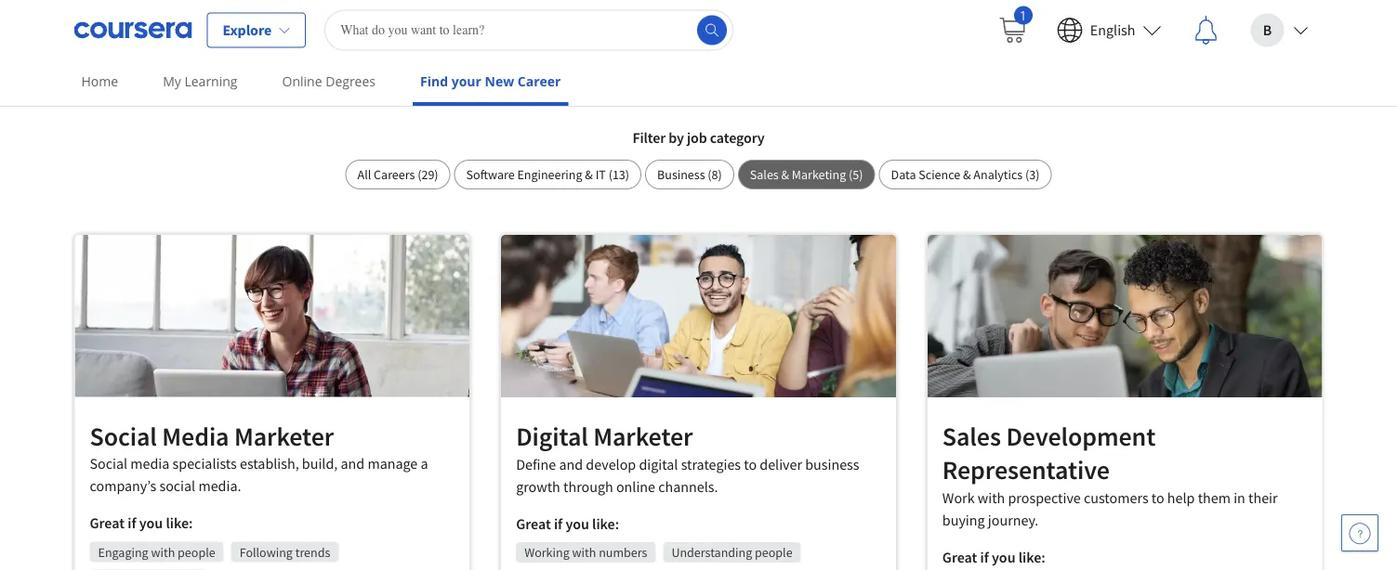 Task type: locate. For each thing, give the bounding box(es) containing it.
2 and from the left
[[559, 456, 583, 475]]

to
[[744, 456, 757, 475], [1152, 490, 1165, 508]]

my learning
[[163, 73, 238, 90]]

works
[[737, 30, 843, 82]]

engaging with people
[[98, 545, 215, 562]]

it
[[596, 167, 606, 184]]

business (8)
[[657, 167, 722, 184]]

1 and from the left
[[341, 456, 365, 474]]

covered.
[[963, 84, 1029, 107]]

like: up the engaging with people
[[166, 515, 193, 534]]

online
[[616, 478, 656, 497]]

social up media
[[90, 421, 157, 453]]

0 vertical spatial sales
[[750, 167, 779, 184]]

2 horizontal spatial like:
[[1019, 549, 1046, 568]]

job
[[687, 129, 707, 147]]

great up working
[[516, 516, 551, 534]]

with right working
[[572, 545, 596, 562]]

like:
[[166, 515, 193, 534], [592, 516, 619, 534], [1019, 549, 1046, 568]]

my learning link
[[155, 60, 245, 102]]

2 horizontal spatial great if you like:
[[943, 549, 1046, 568]]

prospective
[[1008, 490, 1081, 508]]

shopping cart: 1 item element
[[998, 6, 1033, 45]]

your
[[452, 73, 482, 90], [445, 84, 480, 107]]

social up company's
[[90, 456, 127, 474]]

0 vertical spatial social
[[90, 421, 157, 453]]

0 horizontal spatial people
[[178, 545, 215, 562]]

and up "through"
[[559, 456, 583, 475]]

marketer up digital
[[593, 421, 693, 454]]

if up working
[[554, 516, 563, 534]]

0 horizontal spatial and
[[341, 456, 365, 474]]

english button
[[1042, 0, 1177, 60]]

home
[[81, 73, 118, 90]]

None search field
[[325, 10, 734, 51]]

great if you like: up the engaging with people
[[90, 515, 193, 534]]

sales down category
[[750, 167, 779, 184]]

sales for development
[[943, 421, 1001, 454]]

great if you like: down journey.
[[943, 549, 1046, 568]]

1 vertical spatial sales
[[943, 421, 1001, 454]]

to inside digital marketer define and develop digital strategies to deliver business growth through online channels.
[[744, 456, 757, 475]]

with for define
[[572, 545, 596, 562]]

great if you like: for digital
[[516, 516, 619, 534]]

you for sales development representative
[[992, 549, 1016, 568]]

help
[[1168, 490, 1195, 508]]

digital
[[516, 421, 588, 454]]

and right build,
[[341, 456, 365, 474]]

following trends
[[240, 545, 330, 562]]

in
[[1234, 490, 1246, 508]]

1 horizontal spatial people
[[755, 545, 793, 562]]

1 people from the left
[[178, 545, 215, 562]]

digital marketer define and develop digital strategies to deliver business growth through online channels.
[[516, 421, 860, 497]]

& left 'it'
[[585, 167, 593, 184]]

software
[[466, 167, 515, 184]]

numbers
[[599, 545, 648, 562]]

0 horizontal spatial with
[[151, 545, 175, 562]]

journey.
[[988, 512, 1039, 531]]

(8)
[[708, 167, 722, 184]]

career
[[518, 73, 561, 90]]

1 horizontal spatial great
[[516, 516, 551, 534]]

great down buying
[[943, 549, 978, 568]]

1 vertical spatial to
[[1152, 490, 1165, 508]]

social
[[90, 421, 157, 453], [90, 456, 127, 474]]

you down journey.
[[992, 549, 1016, 568]]

0 horizontal spatial a
[[421, 456, 428, 474]]

0 horizontal spatial if
[[128, 515, 136, 534]]

marketer
[[234, 421, 334, 453], [593, 421, 693, 454]]

0 vertical spatial a
[[508, 30, 529, 82]]

filter by job category
[[633, 129, 765, 147]]

sales up work on the right bottom of page
[[943, 421, 1001, 454]]

2 horizontal spatial with
[[978, 490, 1005, 508]]

1 horizontal spatial a
[[508, 30, 529, 82]]

to inside sales development representative work with prospective customers to help them in their buying journey.
[[1152, 490, 1165, 508]]

like: down journey.
[[1019, 549, 1046, 568]]

if for social
[[128, 515, 136, 534]]

2 people from the left
[[755, 545, 793, 562]]

1 horizontal spatial to
[[1152, 490, 1165, 508]]

with
[[978, 490, 1005, 508], [151, 545, 175, 562], [572, 545, 596, 562]]

sales & marketing (5)
[[750, 167, 863, 184]]

find up whatever
[[423, 30, 500, 82]]

(5)
[[849, 167, 863, 184]]

1 vertical spatial a
[[421, 456, 428, 474]]

0 vertical spatial to
[[744, 456, 757, 475]]

find left "new"
[[420, 73, 448, 90]]

0 horizontal spatial great if you like:
[[90, 515, 193, 534]]

marketing
[[792, 167, 846, 184]]

to left 'deliver'
[[744, 456, 757, 475]]

people right understanding
[[755, 545, 793, 562]]

buying
[[943, 512, 985, 531]]

you up the engaging with people
[[139, 515, 163, 534]]

2 social from the top
[[90, 456, 127, 474]]

find for your
[[420, 73, 448, 90]]

through
[[564, 478, 613, 497]]

1 horizontal spatial &
[[782, 167, 789, 184]]

to left help
[[1152, 490, 1165, 508]]

filter
[[633, 129, 666, 147]]

2 & from the left
[[782, 167, 789, 184]]

find a career that works for you whatever your background or interests are, professional certificates have you covered.
[[369, 30, 1029, 107]]

1 horizontal spatial if
[[554, 516, 563, 534]]

marketer inside digital marketer define and develop digital strategies to deliver business growth through online channels.
[[593, 421, 693, 454]]

1 & from the left
[[585, 167, 593, 184]]

1 vertical spatial social
[[90, 456, 127, 474]]

sales for &
[[750, 167, 779, 184]]

option group
[[345, 160, 1052, 190]]

and inside social media marketer social media specialists establish, build, and manage a company's social media.
[[341, 456, 365, 474]]

0 horizontal spatial to
[[744, 456, 757, 475]]

3 & from the left
[[963, 167, 971, 184]]

1 social from the top
[[90, 421, 157, 453]]

interests
[[600, 84, 666, 107]]

0 horizontal spatial marketer
[[234, 421, 334, 453]]

find
[[423, 30, 500, 82], [420, 73, 448, 90]]

explore
[[223, 21, 272, 40]]

if up engaging
[[128, 515, 136, 534]]

1 horizontal spatial sales
[[943, 421, 1001, 454]]

sales development representative work with prospective customers to help them in their buying journey.
[[943, 421, 1278, 531]]

&
[[585, 167, 593, 184], [782, 167, 789, 184], [963, 167, 971, 184]]

you up "working with numbers" on the bottom
[[566, 516, 589, 534]]

to for marketer
[[744, 456, 757, 475]]

online degrees
[[282, 73, 376, 90]]

social media marketer image
[[75, 236, 470, 398]]

1 horizontal spatial and
[[559, 456, 583, 475]]

a inside find a career that works for you whatever your background or interests are, professional certificates have you covered.
[[508, 30, 529, 82]]

with for marketer
[[151, 545, 175, 562]]

like: up numbers in the left bottom of the page
[[592, 516, 619, 534]]

develop
[[586, 456, 636, 475]]

help center image
[[1349, 523, 1372, 545]]

strategies
[[681, 456, 741, 475]]

b
[[1263, 21, 1272, 40]]

marketer up establish,
[[234, 421, 334, 453]]

1
[[1020, 6, 1027, 24]]

with up journey.
[[978, 490, 1005, 508]]

sales inside sales development representative work with prospective customers to help them in their buying journey.
[[943, 421, 1001, 454]]

2 horizontal spatial &
[[963, 167, 971, 184]]

a
[[508, 30, 529, 82], [421, 456, 428, 474]]

What do you want to learn? text field
[[325, 10, 734, 51]]

option group containing all careers (29)
[[345, 160, 1052, 190]]

career
[[537, 30, 648, 82]]

0 horizontal spatial &
[[585, 167, 593, 184]]

sales inside button
[[750, 167, 779, 184]]

great if you like: up "working with numbers" on the bottom
[[516, 516, 619, 534]]

0 horizontal spatial great
[[90, 515, 125, 534]]

1 horizontal spatial great if you like:
[[516, 516, 619, 534]]

& right the 'science' on the top of page
[[963, 167, 971, 184]]

coursera image
[[74, 15, 192, 45]]

learning
[[185, 73, 238, 90]]

if
[[128, 515, 136, 534], [554, 516, 563, 534], [981, 549, 989, 568]]

trends
[[295, 545, 330, 562]]

people down social
[[178, 545, 215, 562]]

great
[[90, 515, 125, 534], [516, 516, 551, 534], [943, 549, 978, 568]]

0 horizontal spatial sales
[[750, 167, 779, 184]]

working
[[525, 545, 570, 562]]

find inside find a career that works for you whatever your background or interests are, professional certificates have you covered.
[[423, 30, 500, 82]]

& inside button
[[585, 167, 593, 184]]

engaging
[[98, 545, 148, 562]]

with inside sales development representative work with prospective customers to help them in their buying journey.
[[978, 490, 1005, 508]]

0 horizontal spatial like:
[[166, 515, 193, 534]]

great up engaging
[[90, 515, 125, 534]]

1 horizontal spatial marketer
[[593, 421, 693, 454]]

category
[[710, 129, 765, 147]]

if down buying
[[981, 549, 989, 568]]

1 horizontal spatial like:
[[592, 516, 619, 534]]

1 horizontal spatial with
[[572, 545, 596, 562]]

company's
[[90, 478, 156, 497]]

you
[[910, 30, 974, 82], [931, 84, 960, 107], [139, 515, 163, 534], [566, 516, 589, 534], [992, 549, 1016, 568]]

with right engaging
[[151, 545, 175, 562]]

sales
[[750, 167, 779, 184], [943, 421, 1001, 454]]

great if you like:
[[90, 515, 193, 534], [516, 516, 619, 534], [943, 549, 1046, 568]]

digital
[[639, 456, 678, 475]]

& for software engineering & it (13)
[[585, 167, 593, 184]]

or
[[580, 84, 596, 107]]

all
[[358, 167, 371, 184]]

& left marketing
[[782, 167, 789, 184]]



Task type: vqa. For each thing, say whether or not it's contained in the screenshot.
Information Technology 145 courses
no



Task type: describe. For each thing, give the bounding box(es) containing it.
Software Engineering & IT (13) button
[[454, 160, 642, 190]]

following
[[240, 545, 293, 562]]

understanding people
[[672, 545, 793, 562]]

great for social
[[90, 515, 125, 534]]

you up have
[[910, 30, 974, 82]]

like: for media
[[166, 515, 193, 534]]

Data Science & Analytics (3) button
[[879, 160, 1052, 190]]

if for digital
[[554, 516, 563, 534]]

growth
[[516, 478, 561, 497]]

(13)
[[609, 167, 630, 184]]

digital marketer image
[[501, 236, 896, 399]]

careers
[[374, 167, 415, 184]]

2 horizontal spatial if
[[981, 549, 989, 568]]

b button
[[1236, 0, 1324, 60]]

engineering
[[517, 167, 583, 184]]

work
[[943, 490, 975, 508]]

marketer inside social media marketer social media specialists establish, build, and manage a company's social media.
[[234, 421, 334, 453]]

your inside find a career that works for you whatever your background or interests are, professional certificates have you covered.
[[445, 84, 480, 107]]

you for social media marketer
[[139, 515, 163, 534]]

define
[[516, 456, 556, 475]]

media
[[162, 421, 229, 453]]

media
[[130, 456, 170, 474]]

understanding
[[672, 545, 752, 562]]

(29)
[[418, 167, 439, 184]]

representative
[[943, 455, 1110, 487]]

data science & analytics (3)
[[891, 167, 1040, 184]]

and inside digital marketer define and develop digital strategies to deliver business growth through online channels.
[[559, 456, 583, 475]]

for
[[851, 30, 901, 82]]

professional
[[702, 84, 797, 107]]

software engineering & it (13)
[[466, 167, 630, 184]]

business
[[805, 456, 860, 475]]

like: for marketer
[[592, 516, 619, 534]]

have
[[890, 84, 927, 107]]

online degrees link
[[275, 60, 383, 102]]

find for a
[[423, 30, 500, 82]]

certificates
[[800, 84, 887, 107]]

data
[[891, 167, 916, 184]]

development
[[1006, 421, 1156, 454]]

find your new career
[[420, 73, 561, 90]]

a inside social media marketer social media specialists establish, build, and manage a company's social media.
[[421, 456, 428, 474]]

to for development
[[1152, 490, 1165, 508]]

establish,
[[240, 456, 299, 474]]

their
[[1249, 490, 1278, 508]]

(3)
[[1026, 167, 1040, 184]]

by
[[669, 129, 684, 147]]

sales development representative image
[[928, 236, 1323, 399]]

specialists
[[173, 456, 237, 474]]

that
[[656, 30, 729, 82]]

science
[[919, 167, 961, 184]]

online
[[282, 73, 322, 90]]

all careers (29)
[[358, 167, 439, 184]]

you right have
[[931, 84, 960, 107]]

explore button
[[207, 13, 306, 48]]

english
[[1091, 21, 1136, 40]]

deliver
[[760, 456, 802, 475]]

social media marketer social media specialists establish, build, and manage a company's social media.
[[90, 421, 428, 497]]

are,
[[669, 84, 698, 107]]

find your new career link
[[413, 60, 569, 106]]

& for data science & analytics (3)
[[963, 167, 971, 184]]

home link
[[74, 60, 126, 102]]

1 link
[[983, 0, 1042, 60]]

them
[[1198, 490, 1231, 508]]

new
[[485, 73, 514, 90]]

All Careers (29) button
[[345, 160, 451, 190]]

customers
[[1084, 490, 1149, 508]]

background
[[484, 84, 576, 107]]

2 horizontal spatial great
[[943, 549, 978, 568]]

manage
[[368, 456, 418, 474]]

Business (8) button
[[645, 160, 734, 190]]

great if you like: for social
[[90, 515, 193, 534]]

build,
[[302, 456, 338, 474]]

Sales & Marketing (5) button
[[738, 160, 875, 190]]

great for digital
[[516, 516, 551, 534]]

whatever
[[369, 84, 442, 107]]

media.
[[198, 478, 241, 497]]

channels.
[[659, 478, 718, 497]]

social
[[159, 478, 195, 497]]

analytics
[[974, 167, 1023, 184]]

business
[[657, 167, 705, 184]]

you for digital marketer
[[566, 516, 589, 534]]

degrees
[[326, 73, 376, 90]]



